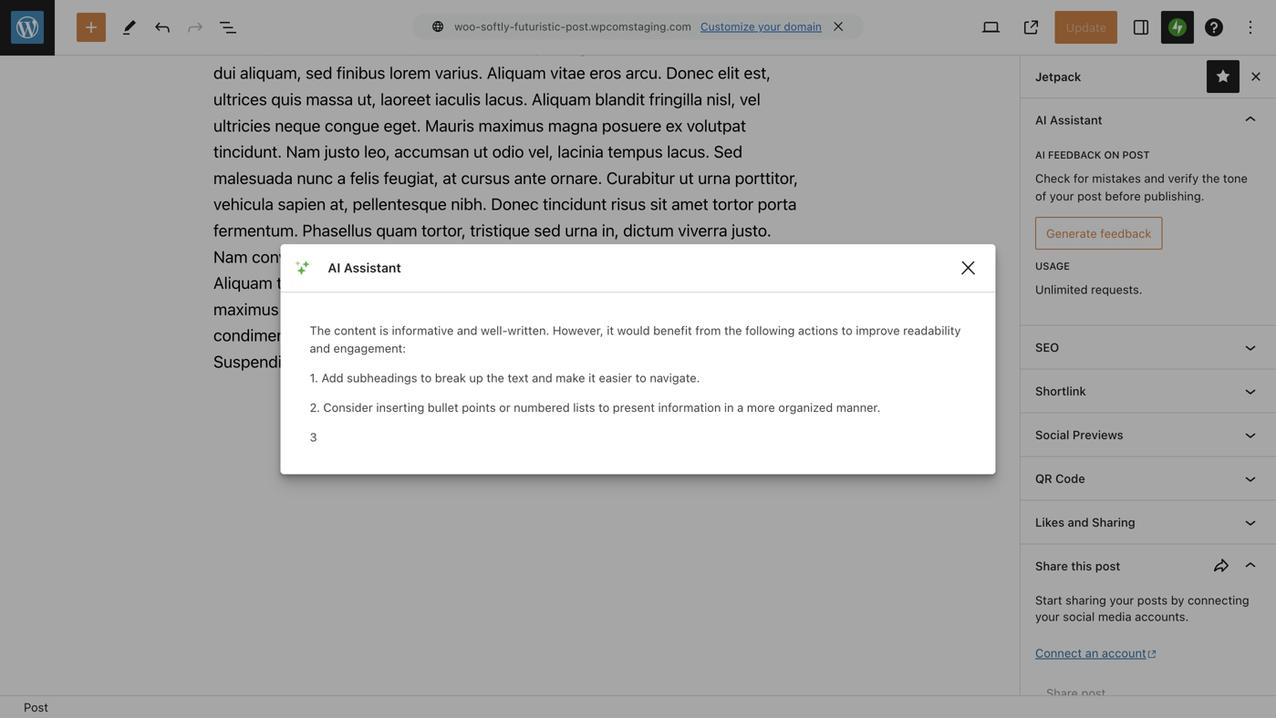 Task type: vqa. For each thing, say whether or not it's contained in the screenshot.
spotlight
no



Task type: describe. For each thing, give the bounding box(es) containing it.
view post image
[[1020, 16, 1042, 38]]

2 vertical spatial ai
[[328, 260, 341, 275]]

post inside button
[[1081, 687, 1106, 701]]

1. add subheadings to break up the text and make it easier to navigate.
[[310, 371, 700, 385]]

publishing.
[[1144, 189, 1204, 203]]

present
[[613, 401, 655, 414]]

woo-
[[454, 20, 481, 33]]

1.
[[310, 371, 318, 385]]

posts
[[1137, 594, 1168, 607]]

connecting
[[1188, 594, 1249, 607]]

ai assistant button
[[1021, 99, 1276, 141]]

1 vertical spatial ai
[[1035, 149, 1045, 161]]

requests.
[[1091, 283, 1142, 296]]

in
[[724, 401, 734, 414]]

domain
[[784, 20, 822, 33]]

to left break
[[421, 371, 432, 385]]

utilize
[[323, 430, 358, 444]]

customize your domain button
[[701, 20, 822, 33]]

an
[[1085, 647, 1099, 660]]

0 horizontal spatial the
[[486, 371, 504, 385]]

for
[[1073, 171, 1089, 185]]

2. consider inserting bullet points or numbered lists to present information in a more organized manner.
[[310, 401, 880, 414]]

share for share this post
[[1035, 559, 1068, 573]]

unlimited requests.
[[1035, 283, 1142, 296]]

before
[[1105, 189, 1141, 203]]

unpin from toolbar image
[[1212, 66, 1234, 88]]

break
[[435, 371, 466, 385]]

ai assistant inside dropdown button
[[1035, 113, 1102, 127]]

softly-
[[481, 20, 514, 33]]

connect an account link
[[1035, 645, 1158, 662]]

by
[[1171, 594, 1184, 607]]

post right on
[[1122, 149, 1150, 161]]

close image
[[957, 257, 979, 279]]

share for share post
[[1046, 687, 1078, 701]]

from
[[695, 324, 721, 337]]

points
[[462, 401, 496, 414]]

information
[[658, 401, 721, 414]]

redo image
[[184, 16, 206, 38]]

inserting
[[376, 401, 424, 414]]

update
[[1066, 21, 1106, 34]]

feedback for generate
[[1100, 227, 1151, 240]]

start
[[1035, 594, 1062, 607]]

post inside dropdown button
[[1095, 559, 1120, 573]]

content
[[334, 324, 376, 337]]

your up media
[[1110, 594, 1134, 607]]

and right text
[[532, 371, 552, 385]]

the inside the content is informative and well-written. however, it would benefit from the following actions to improve readability and engagement:
[[724, 324, 742, 337]]

more
[[747, 401, 775, 414]]

a
[[737, 401, 744, 414]]

verify
[[1168, 171, 1199, 185]]

the content is informative and well-written. however, it would benefit from the following actions to improve readability and engagement:
[[310, 324, 961, 355]]

share this post
[[1035, 559, 1120, 573]]

0 horizontal spatial assistant
[[344, 260, 401, 275]]

to right lists
[[598, 401, 610, 414]]

generate
[[1046, 227, 1097, 240]]

media
[[1098, 610, 1132, 624]]

social
[[1063, 610, 1095, 624]]

connect
[[1035, 647, 1082, 660]]

up
[[469, 371, 483, 385]]

check for mistakes and verify the tone of your post before publishing.
[[1035, 171, 1248, 203]]

3.
[[310, 430, 320, 444]]

lists
[[573, 401, 595, 414]]

usage
[[1035, 260, 1070, 272]]

manner.
[[836, 401, 880, 414]]

would
[[617, 324, 650, 337]]

this
[[1071, 559, 1092, 573]]

written.
[[508, 324, 549, 337]]

ai feedback on post
[[1035, 149, 1150, 161]]

make
[[556, 371, 585, 385]]

actions
[[798, 324, 838, 337]]



Task type: locate. For each thing, give the bounding box(es) containing it.
accounts.
[[1135, 610, 1189, 624]]

0 vertical spatial it
[[607, 324, 614, 337]]

bullet
[[428, 401, 458, 414]]

and inside check for mistakes and verify the tone of your post before publishing.
[[1144, 171, 1165, 185]]

post down for
[[1077, 189, 1102, 203]]

share this post button
[[1021, 545, 1276, 588]]

following
[[745, 324, 795, 337]]

and down the
[[310, 341, 330, 355]]

mistakes
[[1092, 171, 1141, 185]]

share
[[1035, 559, 1068, 573], [1046, 687, 1078, 701]]

assistant up ai feedback on post
[[1050, 113, 1102, 127]]

your inside check for mistakes and verify the tone of your post before publishing.
[[1050, 189, 1074, 203]]

unlimited
[[1035, 283, 1088, 296]]

0 vertical spatial ai assistant
[[1035, 113, 1102, 127]]

or
[[499, 401, 510, 414]]

0 horizontal spatial it
[[588, 371, 596, 385]]

1 horizontal spatial the
[[724, 324, 742, 337]]

feedback inside button
[[1100, 227, 1151, 240]]

1 vertical spatial share
[[1046, 687, 1078, 701]]

jetpack image
[[1168, 18, 1187, 36]]

0 vertical spatial feedback
[[1048, 149, 1101, 161]]

consider
[[323, 401, 373, 414]]

sharing
[[1066, 594, 1106, 607]]

1 vertical spatial feedback
[[1100, 227, 1151, 240]]

1 horizontal spatial ai assistant
[[1035, 113, 1102, 127]]

connect an account
[[1035, 647, 1146, 660]]

1 vertical spatial ai assistant
[[328, 260, 401, 275]]

subheadings
[[347, 371, 417, 385]]

jetpack
[[1035, 70, 1081, 83]]

generate feedback
[[1046, 227, 1151, 240]]

update button
[[1055, 11, 1117, 44]]

account
[[1102, 647, 1146, 660]]

0 vertical spatial ai
[[1035, 113, 1047, 127]]

ai inside dropdown button
[[1035, 113, 1047, 127]]

start sharing your posts by connecting your social media accounts.
[[1035, 594, 1249, 624]]

to
[[841, 324, 853, 337], [421, 371, 432, 385], [635, 371, 646, 385], [598, 401, 610, 414]]

ai up check
[[1035, 149, 1045, 161]]

add
[[322, 371, 344, 385]]

check
[[1035, 171, 1070, 185]]

1 horizontal spatial assistant
[[1050, 113, 1102, 127]]

to right actions
[[841, 324, 853, 337]]

assistant
[[1050, 113, 1102, 127], [344, 260, 401, 275]]

benefit
[[653, 324, 692, 337]]

ai up the
[[328, 260, 341, 275]]

0 horizontal spatial ai assistant
[[328, 260, 401, 275]]

on
[[1104, 149, 1120, 161]]

0 vertical spatial assistant
[[1050, 113, 1102, 127]]

futuristic-
[[514, 20, 566, 33]]

2.
[[310, 401, 320, 414]]

post down an
[[1081, 687, 1106, 701]]

easier
[[599, 371, 632, 385]]

0 vertical spatial the
[[1202, 171, 1220, 185]]

share inside button
[[1046, 687, 1078, 701]]

post
[[1122, 149, 1150, 161], [1077, 189, 1102, 203], [1095, 559, 1120, 573], [1081, 687, 1106, 701]]

of
[[1035, 189, 1046, 203]]

well-
[[481, 324, 508, 337]]

share left this
[[1035, 559, 1068, 573]]

feedback down before
[[1100, 227, 1151, 240]]

ai assistant
[[1035, 113, 1102, 127], [328, 260, 401, 275]]

navigate.
[[650, 371, 700, 385]]

1 horizontal spatial it
[[607, 324, 614, 337]]

improve
[[856, 324, 900, 337]]

your
[[758, 20, 781, 33], [1050, 189, 1074, 203], [1110, 594, 1134, 607], [1035, 610, 1060, 624]]

it left would
[[607, 324, 614, 337]]

assistant up is
[[344, 260, 401, 275]]

the
[[1202, 171, 1220, 185], [724, 324, 742, 337], [486, 371, 504, 385]]

1 vertical spatial assistant
[[344, 260, 401, 275]]

2 vertical spatial the
[[486, 371, 504, 385]]

share post
[[1046, 687, 1106, 701]]

engagement:
[[333, 341, 406, 355]]

undo image
[[151, 16, 173, 38]]

post inside check for mistakes and verify the tone of your post before publishing.
[[1077, 189, 1102, 203]]

feedback
[[1048, 149, 1101, 161], [1100, 227, 1151, 240]]

ai down jetpack
[[1035, 113, 1047, 127]]

feedback for ai
[[1048, 149, 1101, 161]]

the inside check for mistakes and verify the tone of your post before publishing.
[[1202, 171, 1220, 185]]

it inside the content is informative and well-written. however, it would benefit from the following actions to improve readability and engagement:
[[607, 324, 614, 337]]

customize
[[701, 20, 755, 33]]

tone
[[1223, 171, 1248, 185]]

post
[[24, 701, 48, 715]]

numbered
[[514, 401, 570, 414]]

2 horizontal spatial the
[[1202, 171, 1220, 185]]

the right up
[[486, 371, 504, 385]]

the left tone
[[1202, 171, 1220, 185]]

your down check
[[1050, 189, 1074, 203]]

it
[[607, 324, 614, 337], [588, 371, 596, 385]]

to right easier
[[635, 371, 646, 385]]

share inside dropdown button
[[1035, 559, 1068, 573]]

to inside the content is informative and well-written. however, it would benefit from the following actions to improve readability and engagement:
[[841, 324, 853, 337]]

share down connect
[[1046, 687, 1078, 701]]

ai assistant up ai feedback on post
[[1035, 113, 1102, 127]]

post.wpcomstaging.com
[[566, 20, 691, 33]]

text
[[508, 371, 529, 385]]

generate feedback button
[[1035, 217, 1162, 250]]

informative
[[392, 324, 454, 337]]

your left domain
[[758, 20, 781, 33]]

3. utilize
[[310, 430, 358, 444]]

1 vertical spatial the
[[724, 324, 742, 337]]

and
[[1144, 171, 1165, 185], [457, 324, 477, 337], [310, 341, 330, 355], [532, 371, 552, 385]]

editor content region
[[0, 56, 1020, 696]]

it right make
[[588, 371, 596, 385]]

close plugin image
[[1245, 66, 1267, 88]]

readability
[[903, 324, 961, 337]]

ai assistant up content
[[328, 260, 401, 275]]

the
[[310, 324, 331, 337]]

assistant inside dropdown button
[[1050, 113, 1102, 127]]

feedback up for
[[1048, 149, 1101, 161]]

organized
[[778, 401, 833, 414]]

is
[[380, 324, 389, 337]]

0 vertical spatial share
[[1035, 559, 1068, 573]]

the right from
[[724, 324, 742, 337]]

woo-softly-futuristic-post.wpcomstaging.com customize your domain
[[454, 20, 822, 33]]

and up publishing.
[[1144, 171, 1165, 185]]

however,
[[553, 324, 604, 337]]

1 vertical spatial it
[[588, 371, 596, 385]]

and left well-
[[457, 324, 477, 337]]

your down start
[[1035, 610, 1060, 624]]

post right this
[[1095, 559, 1120, 573]]

share post button
[[1035, 677, 1117, 710]]



